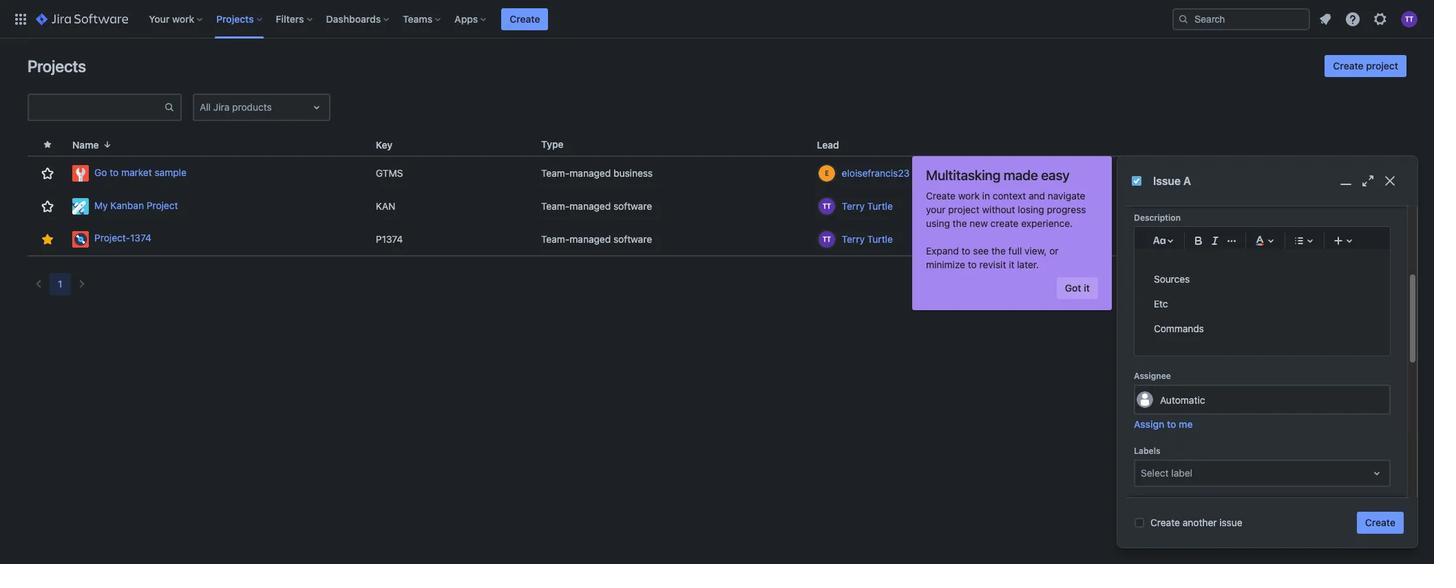 Task type: vqa. For each thing, say whether or not it's contained in the screenshot.
Board link
no



Task type: describe. For each thing, give the bounding box(es) containing it.
key button
[[370, 137, 409, 152]]

dashboards
[[326, 13, 381, 24]]

apps button
[[451, 8, 492, 30]]

issue a
[[1154, 175, 1192, 187]]

new
[[970, 218, 988, 229]]

automatic image
[[1137, 392, 1154, 409]]

the inside expand to see the full view, or minimize to revisit it later. got it
[[992, 245, 1006, 257]]

star my kanban project image
[[39, 198, 55, 215]]

apps
[[455, 13, 478, 24]]

minimize image
[[1338, 173, 1355, 189]]

create inside the primary element
[[510, 13, 540, 24]]

context
[[993, 190, 1026, 202]]

easy
[[1042, 167, 1070, 183]]

terry for p1374
[[842, 233, 865, 245]]

text styles image
[[1152, 232, 1168, 249]]

kan
[[376, 200, 396, 212]]

automatic
[[1161, 394, 1206, 406]]

terry turtle for p1374
[[842, 233, 893, 245]]

eloisefrancis23 link
[[842, 167, 910, 180]]

create button inside the primary element
[[502, 8, 549, 30]]

terry turtle link for kan
[[842, 200, 893, 214]]

project inside button
[[1367, 60, 1399, 72]]

etc
[[1154, 298, 1169, 310]]

market
[[121, 166, 152, 178]]

terry turtle link for p1374
[[842, 232, 893, 246]]

select label
[[1141, 468, 1193, 480]]

sources
[[1154, 273, 1190, 285]]

assignee
[[1134, 372, 1172, 382]]

lead
[[817, 139, 839, 151]]

in
[[983, 190, 991, 202]]

assign to me button
[[1134, 418, 1193, 432]]

your work button
[[145, 8, 208, 30]]

losing
[[1018, 204, 1045, 216]]

the inside multitasking made easy create work in context and navigate your project without losing progress using the new create experience.
[[953, 218, 967, 229]]

lead button
[[812, 137, 856, 152]]

turtle for kan
[[868, 200, 893, 212]]

your work
[[149, 13, 194, 24]]

create inside multitasking made easy create work in context and navigate your project without losing progress using the new create experience.
[[926, 190, 956, 202]]

team- for kan
[[541, 200, 570, 212]]

view,
[[1025, 245, 1047, 257]]

work inside multitasking made easy create work in context and navigate your project without losing progress using the new create experience.
[[959, 190, 980, 202]]

create another issue
[[1151, 517, 1243, 529]]

software for kan
[[614, 200, 652, 212]]

teams button
[[399, 8, 446, 30]]

multitasking
[[926, 167, 1001, 183]]

go to market sample
[[94, 166, 187, 178]]

1 vertical spatial it
[[1084, 282, 1090, 294]]

all jira products
[[200, 101, 272, 113]]

assign
[[1134, 419, 1165, 431]]

project-1374
[[94, 232, 151, 244]]

0 horizontal spatial it
[[1009, 259, 1015, 271]]

go
[[94, 166, 107, 178]]

to for assign
[[1168, 419, 1177, 431]]

label
[[1172, 468, 1193, 480]]

business
[[614, 167, 653, 179]]

made
[[1004, 167, 1038, 183]]

my kanban project link
[[72, 198, 365, 215]]

go to market sample link
[[72, 165, 365, 182]]

managed for gtms
[[570, 167, 611, 179]]

issue
[[1220, 517, 1243, 529]]

me
[[1179, 419, 1193, 431]]

help image
[[1345, 11, 1362, 27]]

appswitcher icon image
[[12, 11, 29, 27]]

to for go
[[110, 166, 119, 178]]

1 button
[[50, 273, 71, 295]]

star project-1374 image
[[39, 231, 55, 248]]

name button
[[67, 137, 118, 152]]

team- for gtms
[[541, 167, 570, 179]]

1 vertical spatial projects
[[28, 56, 86, 76]]

projects inside popup button
[[216, 13, 254, 24]]

expand
[[926, 245, 959, 257]]

create project
[[1334, 60, 1399, 72]]

to down the 'see'
[[968, 259, 977, 271]]

without
[[983, 204, 1016, 216]]

multitasking made easy create work in context and navigate your project without losing progress using the new create experience.
[[926, 167, 1087, 229]]

search image
[[1179, 13, 1190, 24]]

revisit
[[980, 259, 1007, 271]]

create down open image
[[1366, 517, 1396, 529]]

1374
[[130, 232, 151, 244]]

filters
[[276, 13, 304, 24]]

all
[[200, 101, 211, 113]]

got
[[1065, 282, 1082, 294]]

jira
[[213, 101, 230, 113]]

see
[[974, 245, 989, 257]]



Task type: locate. For each thing, give the bounding box(es) containing it.
3 team- from the top
[[541, 233, 570, 245]]

managed
[[570, 167, 611, 179], [570, 200, 611, 212], [570, 233, 611, 245]]

products
[[232, 101, 272, 113]]

1 vertical spatial the
[[992, 245, 1006, 257]]

team-managed software for kan
[[541, 200, 652, 212]]

my
[[94, 200, 108, 211]]

create up your
[[926, 190, 956, 202]]

1 terry turtle from the top
[[842, 200, 893, 212]]

0 vertical spatial terry turtle link
[[842, 200, 893, 214]]

go full screen image
[[1360, 173, 1377, 189]]

expand to see the full view, or minimize to revisit it later. got it
[[926, 245, 1090, 294]]

terry
[[842, 200, 865, 212], [842, 233, 865, 245]]

1 horizontal spatial create button
[[1358, 512, 1404, 535]]

work
[[172, 13, 194, 24], [959, 190, 980, 202]]

1 vertical spatial create button
[[1358, 512, 1404, 535]]

project inside multitasking made easy create work in context and navigate your project without losing progress using the new create experience.
[[949, 204, 980, 216]]

banner containing your work
[[0, 0, 1435, 39]]

create
[[510, 13, 540, 24], [1334, 60, 1364, 72], [926, 190, 956, 202], [1151, 517, 1181, 529], [1366, 517, 1396, 529]]

projects down appswitcher icon
[[28, 56, 86, 76]]

later.
[[1018, 259, 1040, 271]]

it
[[1009, 259, 1015, 271], [1084, 282, 1090, 294]]

0 vertical spatial team-
[[541, 167, 570, 179]]

a
[[1184, 175, 1192, 187]]

experience.
[[1022, 218, 1073, 229]]

managed for kan
[[570, 200, 611, 212]]

filters button
[[272, 8, 318, 30]]

1 team-managed software from the top
[[541, 200, 652, 212]]

labels
[[1134, 447, 1161, 457]]

1 horizontal spatial project
[[1367, 60, 1399, 72]]

create button right apps dropdown button
[[502, 8, 549, 30]]

software
[[614, 200, 652, 212], [614, 233, 652, 245]]

0 horizontal spatial work
[[172, 13, 194, 24]]

create right apps dropdown button
[[510, 13, 540, 24]]

notifications image
[[1318, 11, 1334, 27]]

to
[[110, 166, 119, 178], [962, 245, 971, 257], [968, 259, 977, 271], [1168, 419, 1177, 431]]

1 vertical spatial team-managed software
[[541, 233, 652, 245]]

type
[[541, 138, 564, 150]]

0 vertical spatial projects
[[216, 13, 254, 24]]

project
[[147, 200, 178, 211]]

0 vertical spatial software
[[614, 200, 652, 212]]

1 horizontal spatial it
[[1084, 282, 1090, 294]]

0 vertical spatial turtle
[[868, 200, 893, 212]]

team- for p1374
[[541, 233, 570, 245]]

italic ⌘i image
[[1207, 232, 1224, 249]]

3 managed from the top
[[570, 233, 611, 245]]

your
[[149, 13, 170, 24]]

the left new
[[953, 218, 967, 229]]

to left the 'see'
[[962, 245, 971, 257]]

create button
[[502, 8, 549, 30], [1358, 512, 1404, 535]]

None text field
[[29, 98, 164, 117], [200, 101, 202, 114], [29, 98, 164, 117], [200, 101, 202, 114]]

your
[[926, 204, 946, 216]]

it right got
[[1084, 282, 1090, 294]]

key
[[376, 139, 393, 151]]

the
[[953, 218, 967, 229], [992, 245, 1006, 257]]

1 terry turtle link from the top
[[842, 200, 893, 214]]

2 turtle from the top
[[868, 233, 893, 245]]

another
[[1183, 517, 1217, 529]]

the up revisit at the top
[[992, 245, 1006, 257]]

banner
[[0, 0, 1435, 39]]

0 horizontal spatial the
[[953, 218, 967, 229]]

project-1374 link
[[72, 231, 365, 248]]

1 vertical spatial terry turtle
[[842, 233, 893, 245]]

software for p1374
[[614, 233, 652, 245]]

star go to market sample image
[[39, 165, 55, 182]]

full
[[1009, 245, 1022, 257]]

commands
[[1154, 323, 1205, 334]]

and
[[1029, 190, 1046, 202]]

it down full
[[1009, 259, 1015, 271]]

to for expand
[[962, 245, 971, 257]]

1 turtle from the top
[[868, 200, 893, 212]]

work left in
[[959, 190, 980, 202]]

gtms
[[376, 167, 403, 179]]

select
[[1141, 468, 1169, 480]]

settings image
[[1373, 11, 1389, 27]]

to right go
[[110, 166, 119, 178]]

1 software from the top
[[614, 200, 652, 212]]

dashboards button
[[322, 8, 395, 30]]

1 vertical spatial terry turtle link
[[842, 232, 893, 246]]

1 vertical spatial work
[[959, 190, 980, 202]]

description
[[1134, 213, 1181, 223]]

more formatting image
[[1224, 232, 1241, 249]]

got it button
[[1057, 278, 1099, 300]]

0 vertical spatial work
[[172, 13, 194, 24]]

create inside button
[[1334, 60, 1364, 72]]

to inside button
[[1168, 419, 1177, 431]]

1
[[58, 278, 62, 290]]

1 horizontal spatial projects
[[216, 13, 254, 24]]

open image
[[1369, 466, 1386, 483]]

2 vertical spatial managed
[[570, 233, 611, 245]]

to left me
[[1168, 419, 1177, 431]]

1 vertical spatial terry
[[842, 233, 865, 245]]

terry turtle
[[842, 200, 893, 212], [842, 233, 893, 245]]

0 horizontal spatial create button
[[502, 8, 549, 30]]

team-
[[541, 167, 570, 179], [541, 200, 570, 212], [541, 233, 570, 245]]

1 managed from the top
[[570, 167, 611, 179]]

jira software image
[[36, 11, 128, 27], [36, 11, 128, 27]]

team-managed software
[[541, 200, 652, 212], [541, 233, 652, 245]]

progress
[[1047, 204, 1087, 216]]

my kanban project
[[94, 200, 178, 211]]

create button down open image
[[1358, 512, 1404, 535]]

project
[[1367, 60, 1399, 72], [949, 204, 980, 216]]

teams
[[403, 13, 433, 24]]

1 vertical spatial project
[[949, 204, 980, 216]]

2 team- from the top
[[541, 200, 570, 212]]

open image
[[309, 99, 325, 116]]

minimize
[[926, 259, 966, 271]]

work right your
[[172, 13, 194, 24]]

lists image
[[1292, 232, 1308, 249]]

using
[[926, 218, 950, 229]]

project down settings image
[[1367, 60, 1399, 72]]

next image
[[73, 276, 90, 293]]

2 software from the top
[[614, 233, 652, 245]]

1 horizontal spatial work
[[959, 190, 980, 202]]

terry turtle link
[[842, 200, 893, 214], [842, 232, 893, 246]]

p1374
[[376, 233, 403, 245]]

projects button
[[212, 8, 268, 30]]

turtle for p1374
[[868, 233, 893, 245]]

project up new
[[949, 204, 980, 216]]

team-managed business
[[541, 167, 653, 179]]

primary element
[[8, 0, 1173, 38]]

create
[[991, 218, 1019, 229]]

0 vertical spatial it
[[1009, 259, 1015, 271]]

1 vertical spatial managed
[[570, 200, 611, 212]]

managed for p1374
[[570, 233, 611, 245]]

create down help image
[[1334, 60, 1364, 72]]

create project button
[[1326, 55, 1407, 77]]

1 vertical spatial software
[[614, 233, 652, 245]]

navigate
[[1048, 190, 1086, 202]]

0 vertical spatial the
[[953, 218, 967, 229]]

0 vertical spatial team-managed software
[[541, 200, 652, 212]]

kanban
[[110, 200, 144, 211]]

0 vertical spatial terry turtle
[[842, 200, 893, 212]]

1 vertical spatial turtle
[[868, 233, 893, 245]]

1 horizontal spatial the
[[992, 245, 1006, 257]]

work inside your work dropdown button
[[172, 13, 194, 24]]

0 vertical spatial terry
[[842, 200, 865, 212]]

2 terry from the top
[[842, 233, 865, 245]]

create left another on the right of the page
[[1151, 517, 1181, 529]]

Labels text field
[[1141, 467, 1144, 481]]

projects
[[216, 13, 254, 24], [28, 56, 86, 76]]

bold ⌘b image
[[1191, 232, 1207, 249]]

eloisefrancis23
[[842, 167, 910, 179]]

Search field
[[1173, 8, 1311, 30]]

name
[[72, 139, 99, 151]]

0 horizontal spatial projects
[[28, 56, 86, 76]]

terry turtle for kan
[[842, 200, 893, 212]]

Description - Main content area, start typing to enter text. text field
[[1154, 271, 1371, 337]]

1 vertical spatial team-
[[541, 200, 570, 212]]

0 horizontal spatial project
[[949, 204, 980, 216]]

2 terry turtle from the top
[[842, 233, 893, 245]]

2 managed from the top
[[570, 200, 611, 212]]

0 vertical spatial create button
[[502, 8, 549, 30]]

terry for kan
[[842, 200, 865, 212]]

issue a image
[[1132, 176, 1143, 187]]

2 vertical spatial team-
[[541, 233, 570, 245]]

projects left filters
[[216, 13, 254, 24]]

1 team- from the top
[[541, 167, 570, 179]]

team-managed software for p1374
[[541, 233, 652, 245]]

issue
[[1154, 175, 1181, 187]]

2 team-managed software from the top
[[541, 233, 652, 245]]

project-
[[94, 232, 130, 244]]

or
[[1050, 245, 1059, 257]]

2 terry turtle link from the top
[[842, 232, 893, 246]]

1 terry from the top
[[842, 200, 865, 212]]

previous image
[[30, 276, 47, 293]]

0 vertical spatial managed
[[570, 167, 611, 179]]

assign to me
[[1134, 419, 1193, 431]]

sample
[[155, 166, 187, 178]]

0 vertical spatial project
[[1367, 60, 1399, 72]]

your profile and settings image
[[1402, 11, 1418, 27]]

discard & close image
[[1382, 173, 1399, 189]]



